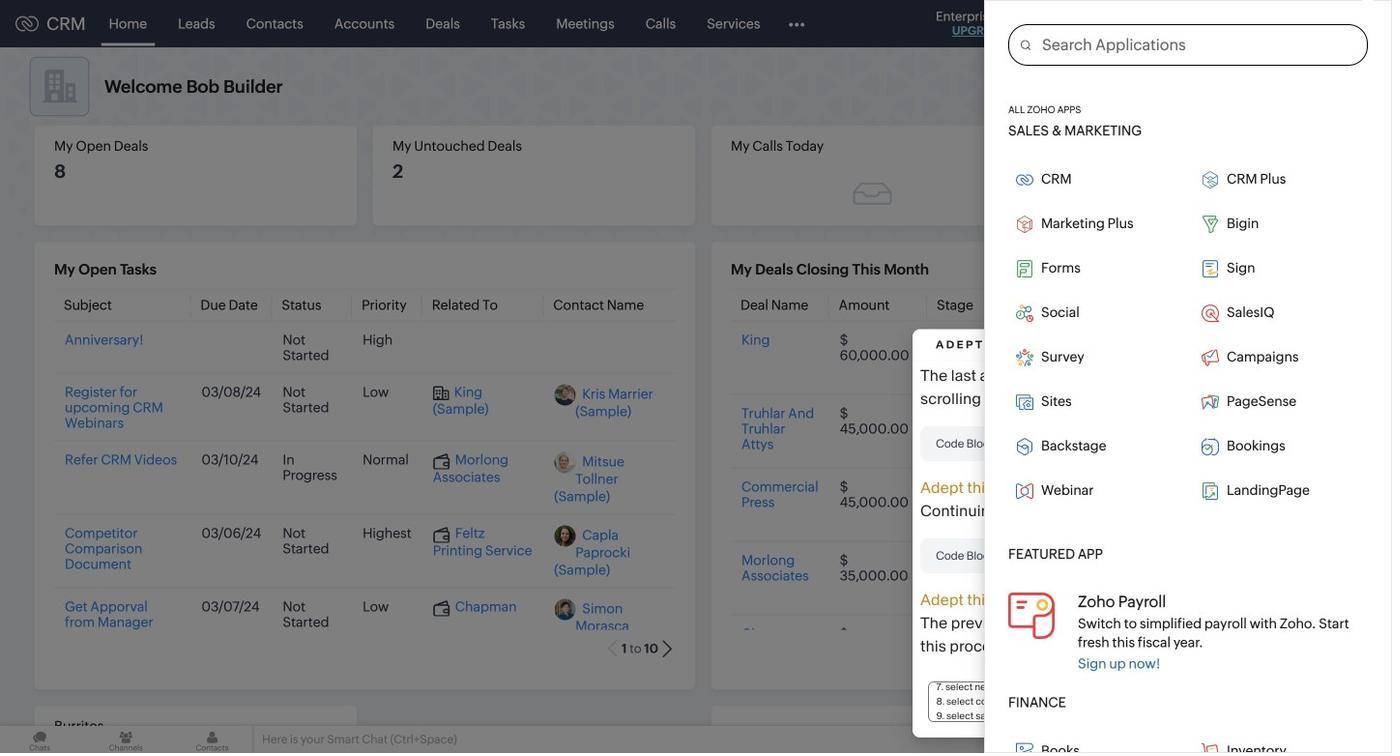 Task type: describe. For each thing, give the bounding box(es) containing it.
profile element
[[1294, 0, 1348, 47]]

signals image
[[1151, 15, 1165, 32]]

search element
[[1100, 0, 1140, 47]]

channels image
[[86, 726, 166, 754]]

contacts image
[[173, 726, 252, 754]]

create menu image
[[1064, 12, 1088, 35]]

chats image
[[0, 726, 80, 754]]

zoho payroll image
[[1009, 593, 1055, 639]]

create menu element
[[1052, 0, 1100, 47]]

profile image
[[1306, 8, 1337, 39]]



Task type: vqa. For each thing, say whether or not it's contained in the screenshot.
Marketplace element
no



Task type: locate. For each thing, give the bounding box(es) containing it.
search image
[[1111, 15, 1128, 32]]

signals element
[[1140, 0, 1176, 47]]

Search Applications text field
[[1031, 25, 1368, 65]]

logo image
[[15, 16, 39, 31]]

calendar image
[[1188, 16, 1204, 31]]



